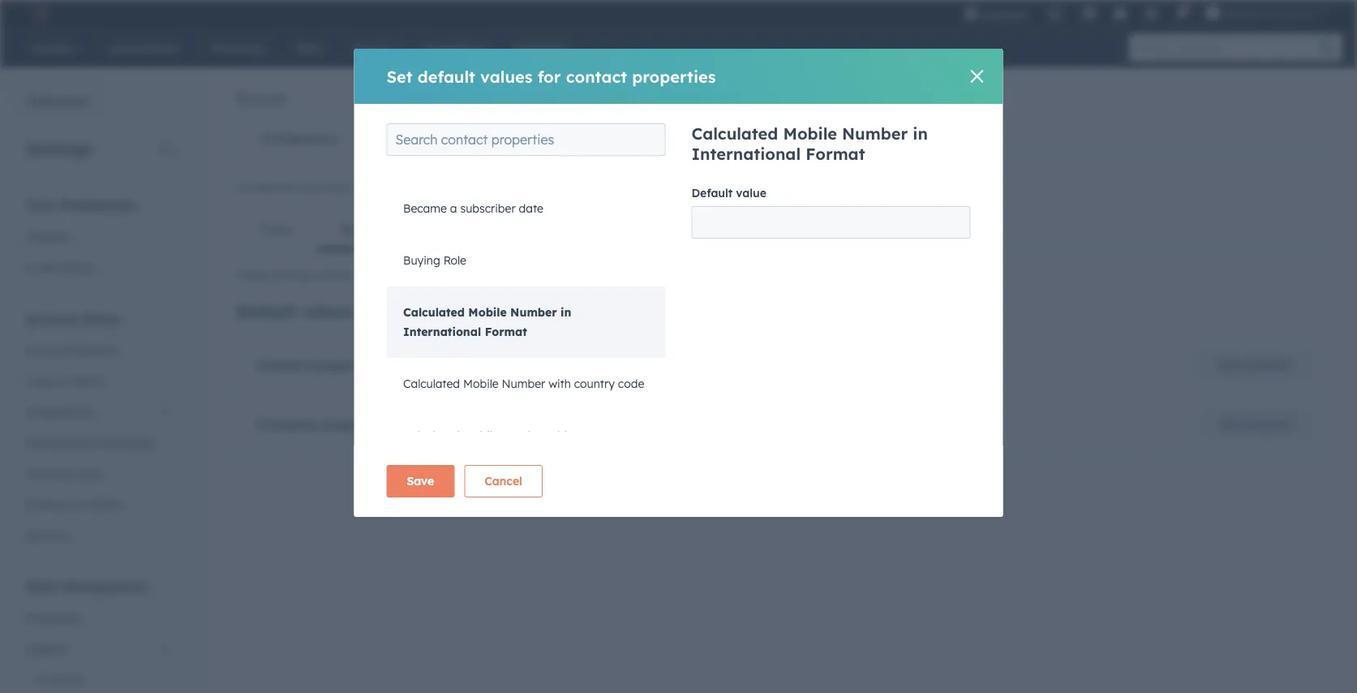 Task type: describe. For each thing, give the bounding box(es) containing it.
notifications button
[[1169, 0, 1196, 26]]

consent
[[80, 497, 123, 511]]

integrations
[[26, 405, 92, 419]]

buying
[[403, 253, 440, 267]]

email
[[236, 86, 287, 110]]

tracking code
[[26, 466, 102, 480]]

studios
[[1277, 6, 1314, 19]]

marketplace downloads link
[[16, 427, 182, 458]]

should
[[630, 180, 665, 194]]

account for account defaults
[[26, 343, 70, 357]]

Search HubSpot search field
[[1130, 34, 1328, 62]]

users & teams link
[[16, 366, 182, 396]]

all
[[410, 268, 422, 282]]

data
[[26, 578, 58, 594]]

the
[[279, 180, 296, 194]]

1 vertical spatial email
[[386, 301, 431, 321]]

a for sales
[[450, 149, 457, 164]]

search image
[[1320, 41, 1335, 55]]

look.
[[668, 180, 693, 194]]

hubspot image
[[29, 3, 49, 23]]

calculated up default value
[[692, 123, 778, 144]]

calculated down all
[[403, 305, 464, 319]]

these
[[236, 268, 267, 282]]

footer
[[259, 222, 294, 237]]

preferences
[[60, 197, 136, 213]]

qualified
[[490, 149, 537, 164]]

personalization
[[339, 222, 426, 237]]

company property defaults
[[256, 416, 437, 433]]

types.
[[458, 268, 490, 282]]

set default values for contact properties
[[387, 66, 716, 86]]

integrations button
[[16, 396, 182, 427]]

subscription
[[621, 131, 688, 146]]

account defaults
[[26, 343, 118, 357]]

contact property defaults
[[256, 357, 425, 373]]

types
[[691, 131, 722, 146]]

calling icon image
[[1048, 8, 1062, 23]]

objects button
[[16, 633, 182, 664]]

became a sales qualified lead date
[[403, 149, 591, 164]]

edit for company property defaults
[[1220, 417, 1242, 431]]

calculated inside calculated mobile number without country code
[[403, 428, 460, 443]]

edit defaults button for contact property defaults
[[1200, 349, 1311, 381]]

tracking for tracking code
[[26, 466, 71, 480]]

search button
[[1312, 34, 1343, 62]]

country for with
[[574, 377, 615, 391]]

applied
[[352, 268, 392, 282]]

opt-
[[424, 131, 447, 146]]

security
[[26, 528, 69, 542]]

1 vertical spatial values
[[301, 301, 353, 321]]

data
[[299, 180, 325, 194]]

menu containing apoptosis studios
[[954, 0, 1338, 32]]

users
[[26, 374, 56, 388]]

double opt-in
[[383, 131, 457, 146]]

data management element
[[16, 577, 182, 693]]

without
[[548, 428, 588, 443]]

contacts
[[36, 672, 84, 687]]

settings image
[[1144, 7, 1159, 22]]

code
[[74, 466, 102, 480]]

rss date and times link
[[449, 210, 600, 249]]

account setup
[[26, 310, 120, 327]]

mobile inside calculated mobile number without country code
[[463, 428, 498, 443]]

choose the data you want to display in your emails and customize how it should look.
[[236, 180, 693, 194]]

apoptosis studios
[[1224, 6, 1314, 19]]

calculated mobile number with country code
[[403, 377, 644, 391]]

0 vertical spatial date
[[566, 149, 591, 164]]

configuration
[[260, 131, 337, 146]]

& for privacy
[[68, 497, 77, 511]]

security link
[[16, 520, 182, 551]]

hubspot link
[[19, 3, 61, 23]]

cancel
[[485, 474, 523, 488]]

1 horizontal spatial calculated mobile number in international format
[[692, 123, 928, 164]]

1 vertical spatial for
[[358, 301, 381, 321]]

default
[[418, 66, 476, 86]]

edit for contact property defaults
[[1220, 358, 1242, 372]]

role
[[443, 253, 466, 267]]

default for default value
[[692, 186, 733, 200]]

times
[[548, 222, 577, 237]]

account for account setup
[[26, 310, 78, 327]]

for inside dialog
[[538, 66, 561, 86]]

account setup element
[[16, 310, 182, 551]]

want
[[351, 180, 377, 194]]

sales
[[460, 149, 487, 164]]

configuration link
[[237, 119, 360, 158]]

tracking for tracking
[[768, 131, 814, 146]]

with
[[548, 377, 571, 391]]

how
[[594, 180, 616, 194]]

cancel button
[[464, 465, 543, 497]]

will
[[316, 268, 332, 282]]

be
[[336, 268, 349, 282]]

0 vertical spatial format
[[806, 144, 865, 164]]

0 vertical spatial international
[[692, 144, 801, 164]]

1 horizontal spatial values
[[481, 66, 533, 86]]

save button
[[387, 465, 455, 497]]

these settings will be applied to all email types.
[[236, 268, 490, 282]]

settings link
[[1135, 0, 1169, 26]]

help image
[[1114, 7, 1128, 22]]

objects
[[26, 641, 67, 656]]

1 vertical spatial international
[[403, 325, 481, 339]]

rss
[[471, 222, 493, 237]]

it
[[620, 180, 627, 194]]

contact
[[566, 66, 627, 86]]

dashboard link
[[0, 86, 100, 118]]



Task type: locate. For each thing, give the bounding box(es) containing it.
calculated down the default values for email personalization
[[403, 377, 460, 391]]

property for company
[[323, 416, 380, 433]]

code right with
[[618, 377, 644, 391]]

emails
[[476, 180, 510, 194]]

became
[[403, 149, 447, 164], [403, 201, 447, 215]]

personalization
[[436, 301, 563, 321]]

0 horizontal spatial values
[[301, 301, 353, 321]]

0 vertical spatial country
[[574, 377, 615, 391]]

marketplace
[[26, 435, 92, 450]]

set
[[387, 66, 413, 86]]

1 vertical spatial tracking
[[26, 466, 71, 480]]

upgrade image
[[964, 7, 979, 22]]

double opt-in link
[[360, 119, 479, 158]]

contact
[[256, 357, 307, 373]]

and right emails on the top left of the page
[[513, 180, 534, 194]]

email
[[425, 268, 454, 282], [386, 301, 431, 321]]

notifications
[[26, 260, 95, 274]]

date right 'rss'
[[496, 222, 521, 237]]

0 vertical spatial became
[[403, 149, 447, 164]]

1 edit from the top
[[1220, 358, 1242, 372]]

privacy & consent link
[[16, 489, 182, 520]]

save
[[407, 474, 434, 488]]

defaults
[[73, 343, 118, 357]]

notifications link
[[16, 252, 182, 283]]

account up users
[[26, 343, 70, 357]]

international up value
[[692, 144, 801, 164]]

to right 'want'
[[380, 180, 391, 194]]

1 horizontal spatial default
[[692, 186, 733, 200]]

0 horizontal spatial format
[[485, 325, 527, 339]]

0 vertical spatial values
[[481, 66, 533, 86]]

1 account from the top
[[26, 310, 78, 327]]

personalization link
[[317, 210, 449, 249]]

values down the will
[[301, 301, 353, 321]]

edit defaults button
[[1200, 349, 1311, 381], [1200, 408, 1311, 441]]

& for users
[[59, 374, 67, 388]]

1 vertical spatial format
[[485, 325, 527, 339]]

edit defaults button for company property defaults
[[1200, 408, 1311, 441]]

0 vertical spatial calculated mobile number in international format
[[692, 123, 928, 164]]

0 vertical spatial default
[[692, 186, 733, 200]]

edit
[[1220, 358, 1242, 372], [1220, 417, 1242, 431]]

0 vertical spatial code
[[618, 377, 644, 391]]

account up account defaults
[[26, 310, 78, 327]]

international down the default values for email personalization
[[403, 325, 481, 339]]

and
[[513, 180, 534, 194], [524, 222, 544, 237]]

your preferences
[[26, 197, 136, 213]]

format up default value text field
[[806, 144, 865, 164]]

0 vertical spatial navigation
[[236, 118, 837, 159]]

subscriptions link
[[479, 119, 598, 158]]

0 horizontal spatial to
[[380, 180, 391, 194]]

1 horizontal spatial to
[[396, 268, 407, 282]]

0 horizontal spatial default
[[236, 301, 296, 321]]

1 edit defaults from the top
[[1220, 358, 1291, 372]]

subscription types link
[[598, 119, 745, 158]]

default for default values for email personalization
[[236, 301, 296, 321]]

properties
[[26, 611, 81, 625]]

1 navigation from the top
[[236, 118, 837, 159]]

dashboard
[[27, 94, 90, 108]]

subscriptions
[[503, 131, 575, 146]]

default left value
[[692, 186, 733, 200]]

double
[[383, 131, 421, 146]]

property right contact
[[311, 357, 368, 373]]

1 vertical spatial became
[[403, 201, 447, 215]]

1 horizontal spatial &
[[68, 497, 77, 511]]

subscription types
[[621, 131, 722, 146]]

0 vertical spatial tracking
[[768, 131, 814, 146]]

general
[[26, 229, 68, 243]]

1 vertical spatial date
[[519, 201, 543, 215]]

0 horizontal spatial code
[[403, 448, 429, 462]]

to for applied
[[396, 268, 407, 282]]

& right users
[[59, 374, 67, 388]]

1 vertical spatial edit defaults button
[[1200, 408, 1311, 441]]

navigation for choose the data you want to display in your emails and customize how it should look.
[[236, 210, 1332, 250]]

marketplace downloads
[[26, 435, 155, 450]]

footer link
[[236, 210, 317, 249]]

default value
[[692, 186, 767, 200]]

code up save
[[403, 448, 429, 462]]

settings
[[26, 138, 92, 159]]

tracking inside account setup element
[[26, 466, 71, 480]]

choose
[[236, 180, 276, 194]]

dialog containing set default values for contact properties
[[354, 49, 1003, 517]]

company
[[256, 416, 319, 433]]

2 edit defaults from the top
[[1220, 417, 1291, 431]]

notifications image
[[1175, 7, 1190, 22]]

upgrade
[[982, 8, 1028, 21]]

country right without
[[592, 428, 632, 443]]

account
[[26, 310, 78, 327], [26, 343, 70, 357]]

&
[[59, 374, 67, 388], [68, 497, 77, 511]]

0 horizontal spatial for
[[358, 301, 381, 321]]

1 vertical spatial account
[[26, 343, 70, 357]]

0 vertical spatial a
[[450, 149, 457, 164]]

apoptosis
[[1224, 6, 1274, 19]]

became down display
[[403, 201, 447, 215]]

2 account from the top
[[26, 343, 70, 357]]

code for calculated mobile number without country code
[[403, 448, 429, 462]]

calculated mobile number without country code
[[403, 428, 632, 462]]

your preferences element
[[16, 196, 182, 283]]

date inside navigation
[[496, 222, 521, 237]]

0 vertical spatial edit
[[1220, 358, 1242, 372]]

email down all
[[386, 301, 431, 321]]

tara schultz image
[[1206, 6, 1221, 20]]

navigation containing configuration
[[236, 118, 837, 159]]

0 vertical spatial edit defaults button
[[1200, 349, 1311, 381]]

navigation
[[236, 118, 837, 159], [236, 210, 1332, 250]]

2 a from the top
[[450, 201, 457, 215]]

0 vertical spatial edit defaults
[[1220, 358, 1291, 372]]

code inside calculated mobile number without country code
[[403, 448, 429, 462]]

help button
[[1107, 0, 1135, 26]]

menu
[[954, 0, 1338, 32]]

0 vertical spatial account
[[26, 310, 78, 327]]

1 vertical spatial navigation
[[236, 210, 1332, 250]]

values
[[481, 66, 533, 86], [301, 301, 353, 321]]

calculated mobile number in international format down types.
[[403, 305, 571, 339]]

subscriber
[[460, 201, 515, 215]]

general link
[[16, 221, 182, 252]]

property for contact
[[311, 357, 368, 373]]

country for without
[[592, 428, 632, 443]]

privacy & consent
[[26, 497, 123, 511]]

edit defaults for company property defaults
[[1220, 417, 1291, 431]]

2 edit from the top
[[1220, 417, 1242, 431]]

you
[[328, 180, 348, 194]]

calculated up save
[[403, 428, 460, 443]]

for
[[538, 66, 561, 86], [358, 301, 381, 321]]

customize
[[537, 180, 591, 194]]

Default value text field
[[692, 206, 971, 239]]

management
[[62, 578, 147, 594]]

1 vertical spatial default
[[236, 301, 296, 321]]

number inside calculated mobile number without country code
[[502, 428, 545, 443]]

tracking code link
[[16, 458, 182, 489]]

& inside 'link'
[[59, 374, 67, 388]]

1 vertical spatial to
[[396, 268, 407, 282]]

1 horizontal spatial for
[[538, 66, 561, 86]]

contacts link
[[16, 664, 182, 693]]

for left contact
[[538, 66, 561, 86]]

1 vertical spatial property
[[323, 416, 380, 433]]

a left sales
[[450, 149, 457, 164]]

country right with
[[574, 377, 615, 391]]

0 horizontal spatial international
[[403, 325, 481, 339]]

a for subscriber
[[450, 201, 457, 215]]

0 vertical spatial for
[[538, 66, 561, 86]]

0 vertical spatial property
[[311, 357, 368, 373]]

marketplaces image
[[1083, 7, 1097, 22]]

1 vertical spatial and
[[524, 222, 544, 237]]

1 vertical spatial calculated mobile number in international format
[[403, 305, 571, 339]]

code for calculated mobile number with country code
[[618, 377, 644, 391]]

1 vertical spatial code
[[403, 448, 429, 462]]

1 vertical spatial &
[[68, 497, 77, 511]]

0 vertical spatial email
[[425, 268, 454, 282]]

0 horizontal spatial tracking
[[26, 466, 71, 480]]

values right default
[[481, 66, 533, 86]]

email down buying role on the left top of the page
[[425, 268, 454, 282]]

dialog
[[354, 49, 1003, 517]]

value
[[736, 186, 767, 200]]

became a subscriber date
[[403, 201, 543, 215]]

country inside calculated mobile number without country code
[[592, 428, 632, 443]]

navigation containing footer
[[236, 210, 1332, 250]]

account defaults link
[[16, 335, 182, 366]]

1 horizontal spatial format
[[806, 144, 865, 164]]

date
[[566, 149, 591, 164], [519, 201, 543, 215], [496, 222, 521, 237]]

users & teams
[[26, 374, 105, 388]]

1 vertical spatial country
[[592, 428, 632, 443]]

number
[[842, 123, 908, 144], [510, 305, 557, 319], [502, 377, 545, 391], [502, 428, 545, 443]]

marketplaces button
[[1073, 0, 1107, 26]]

property down contact property defaults on the left bottom
[[323, 416, 380, 433]]

0 vertical spatial &
[[59, 374, 67, 388]]

properties
[[632, 66, 716, 86]]

navigation for email
[[236, 118, 837, 159]]

teams
[[70, 374, 105, 388]]

to
[[380, 180, 391, 194], [396, 268, 407, 282]]

2 vertical spatial date
[[496, 222, 521, 237]]

2 edit defaults button from the top
[[1200, 408, 1311, 441]]

default down these
[[236, 301, 296, 321]]

1 horizontal spatial international
[[692, 144, 801, 164]]

became for became a subscriber date
[[403, 201, 447, 215]]

1 vertical spatial edit defaults
[[1220, 417, 1291, 431]]

& right privacy
[[68, 497, 77, 511]]

0 vertical spatial to
[[380, 180, 391, 194]]

in
[[913, 123, 928, 144], [447, 131, 457, 146], [436, 180, 445, 194], [560, 305, 571, 319]]

1 became from the top
[[403, 149, 447, 164]]

to left all
[[396, 268, 407, 282]]

Search contact properties search field
[[387, 123, 666, 156]]

settings
[[270, 268, 313, 282]]

data management
[[26, 578, 147, 594]]

became down double opt-in
[[403, 149, 447, 164]]

to for want
[[380, 180, 391, 194]]

and left times
[[524, 222, 544, 237]]

close image
[[971, 70, 984, 83]]

a down your in the top of the page
[[450, 201, 457, 215]]

1 vertical spatial a
[[450, 201, 457, 215]]

1 vertical spatial edit
[[1220, 417, 1242, 431]]

properties link
[[16, 603, 182, 633]]

2 became from the top
[[403, 201, 447, 215]]

calculated mobile number in international format up value
[[692, 123, 928, 164]]

date up rss date and times
[[519, 201, 543, 215]]

rss date and times
[[471, 222, 577, 237]]

2 navigation from the top
[[236, 210, 1332, 250]]

edit defaults for contact property defaults
[[1220, 358, 1291, 372]]

0 horizontal spatial &
[[59, 374, 67, 388]]

0 vertical spatial and
[[513, 180, 534, 194]]

1 horizontal spatial code
[[618, 377, 644, 391]]

for down the "applied"
[[358, 301, 381, 321]]

format down personalization
[[485, 325, 527, 339]]

1 edit defaults button from the top
[[1200, 349, 1311, 381]]

date right lead
[[566, 149, 591, 164]]

0 horizontal spatial calculated mobile number in international format
[[403, 305, 571, 339]]

defaults
[[372, 357, 425, 373], [1246, 358, 1291, 372], [384, 416, 437, 433], [1246, 417, 1291, 431]]

1 horizontal spatial tracking
[[768, 131, 814, 146]]

1 a from the top
[[450, 149, 457, 164]]

became for became a sales qualified lead date
[[403, 149, 447, 164]]



Task type: vqa. For each thing, say whether or not it's contained in the screenshot.
leftmost up
no



